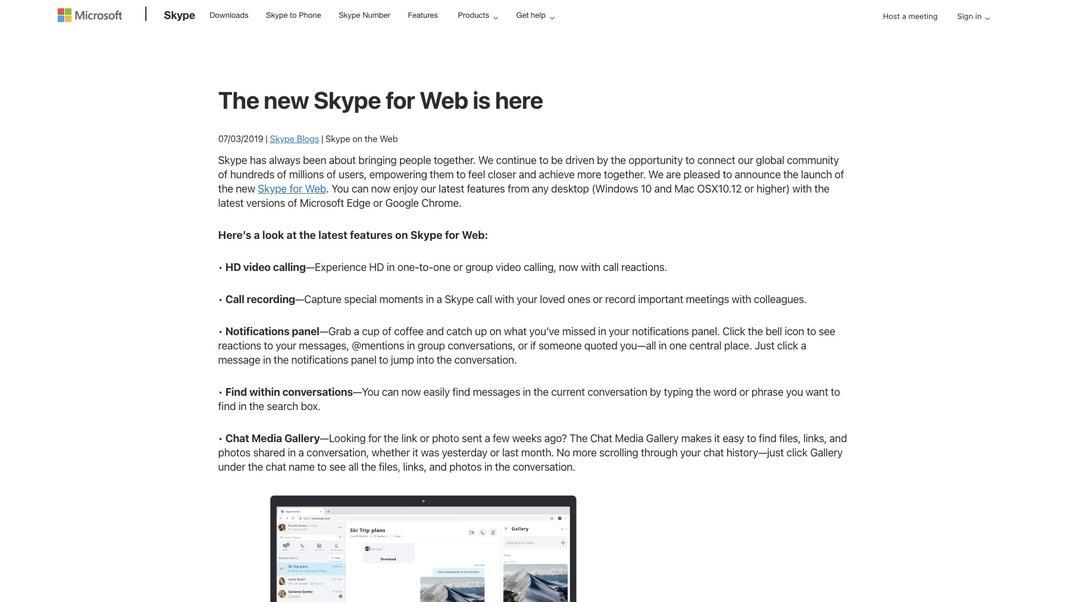 Task type: locate. For each thing, give the bounding box(es) containing it.
0 vertical spatial our
[[738, 154, 753, 167]]

latest up here's
[[218, 197, 244, 209]]

1 vertical spatial links,
[[403, 461, 427, 474]]

—grab
[[319, 326, 351, 338]]

0 horizontal spatial call
[[476, 293, 492, 306]]

photos
[[218, 447, 251, 459], [449, 461, 482, 474]]

our up announce
[[738, 154, 753, 167]]

0 horizontal spatial group
[[418, 340, 445, 352]]

into
[[417, 354, 434, 367]]

group down web:
[[466, 261, 493, 274]]

of inside —grab a cup of coffee and catch up on what you've missed in your notifications panel. click the bell icon to see reactions to your messages, @mentions in group conversations, or if someone quoted you—all in one central place. just click a message in the notifications panel to jump into the conversation.
[[382, 326, 392, 338]]

1 horizontal spatial files,
[[779, 433, 801, 445]]

links,
[[803, 433, 827, 445], [403, 461, 427, 474]]

the down launch at the top of the page
[[815, 183, 830, 195]]

here
[[495, 86, 543, 114]]

history—just
[[727, 447, 784, 459]]

more
[[577, 168, 601, 181], [573, 447, 597, 459]]

1 | from the left
[[266, 133, 268, 144]]

new
[[264, 86, 309, 114], [236, 183, 255, 195]]

1 horizontal spatial gallery
[[646, 433, 679, 445]]

features down feel
[[467, 183, 505, 195]]

0 vertical spatial panel
[[292, 326, 319, 338]]

the up whether
[[384, 433, 399, 445]]

2 horizontal spatial gallery
[[810, 447, 843, 459]]

0 vertical spatial now
[[371, 183, 391, 195]]

0 vertical spatial new
[[264, 86, 309, 114]]

chat up "scrolling"
[[590, 433, 612, 445]]

1 horizontal spatial call
[[603, 261, 619, 274]]

the down the • notifications panel
[[274, 354, 289, 367]]

• up under
[[218, 433, 223, 445]]

by
[[597, 154, 608, 167], [650, 386, 661, 399]]

with inside . you can now enjoy our latest features from any desktop (windows 10 and mac osx10.12 or higher) with the latest versions of microsoft edge or google chrome.
[[792, 183, 812, 195]]

millions
[[289, 168, 324, 181]]

0 horizontal spatial features
[[350, 229, 393, 242]]

current
[[551, 386, 585, 399]]

to right name
[[317, 461, 327, 474]]

0 horizontal spatial files,
[[379, 461, 401, 474]]

host
[[883, 11, 900, 21]]

1 horizontal spatial chat
[[703, 447, 724, 459]]

| right blogs
[[321, 133, 323, 144]]

want
[[806, 386, 828, 399]]

the up 07/03/2019
[[218, 86, 259, 114]]

features inside . you can now enjoy our latest features from any desktop (windows 10 and mac osx10.12 or higher) with the latest versions of microsoft edge or google chrome.
[[467, 183, 505, 195]]

in
[[975, 11, 982, 21], [387, 261, 395, 274], [426, 293, 434, 306], [598, 326, 606, 338], [407, 340, 415, 352], [659, 340, 667, 352], [263, 354, 271, 367], [523, 386, 531, 399], [238, 400, 247, 413], [288, 447, 296, 459], [484, 461, 492, 474]]

2 vertical spatial find
[[759, 433, 777, 445]]

1 horizontal spatial our
[[738, 154, 753, 167]]

2 vertical spatial now
[[401, 386, 421, 399]]

skype to phone
[[266, 11, 321, 20]]

video left calling,
[[496, 261, 521, 274]]

2 horizontal spatial now
[[559, 261, 578, 274]]

0 vertical spatial group
[[466, 261, 493, 274]]

about
[[329, 154, 356, 167]]

panel down @mentions
[[351, 354, 376, 367]]

3 • from the top
[[218, 326, 223, 338]]

closer
[[488, 168, 516, 181]]

1 vertical spatial it
[[413, 447, 418, 459]]

0 horizontal spatial hd
[[225, 261, 241, 274]]

to left phone
[[290, 11, 297, 20]]

a down icon
[[801, 340, 806, 352]]

1 vertical spatial conversation.
[[513, 461, 575, 474]]

0 horizontal spatial one
[[433, 261, 451, 274]]

1 horizontal spatial web
[[380, 133, 398, 144]]

0 horizontal spatial together.
[[434, 154, 476, 167]]

call left reactions.
[[603, 261, 619, 274]]

skype
[[164, 8, 195, 21], [266, 11, 288, 20], [339, 11, 360, 20], [314, 86, 381, 114], [270, 133, 295, 144], [326, 133, 350, 144], [218, 154, 247, 167], [258, 183, 287, 195], [411, 229, 443, 242], [445, 293, 474, 306]]

1 horizontal spatial the
[[570, 433, 588, 445]]

of down skype for web link
[[288, 197, 297, 209]]

launch
[[801, 168, 832, 181]]

conversation. inside —looking for the link or photo sent a few weeks ago? the chat media gallery makes it easy to find files, links, and photos shared in a conversation, whether it was yesterday or last month. no more scrolling through your chat history—just click gallery under the chat name to see all the files, links, and photos in the conversation.
[[513, 461, 575, 474]]

or left if
[[518, 340, 528, 352]]

hd left one-
[[369, 261, 384, 274]]

1 horizontal spatial see
[[819, 326, 835, 338]]

0 horizontal spatial media
[[252, 433, 282, 445]]

2 hd from the left
[[369, 261, 384, 274]]

0 vertical spatial more
[[577, 168, 601, 181]]

the right 'at'
[[299, 229, 316, 242]]

scrolling
[[599, 447, 638, 459]]

0 horizontal spatial our
[[421, 183, 436, 195]]

notifications up you—all
[[632, 326, 689, 338]]

web up bringing
[[380, 133, 398, 144]]

moments
[[379, 293, 423, 306]]

important
[[638, 293, 683, 306]]

in down yesterday
[[484, 461, 492, 474]]

we down opportunity at the right top of page
[[648, 168, 664, 181]]

a left cup
[[354, 326, 359, 338]]

features
[[408, 11, 438, 20]]

2 horizontal spatial find
[[759, 433, 777, 445]]

with up ones
[[581, 261, 601, 274]]

media up "scrolling"
[[615, 433, 644, 445]]

or inside —you can now easily find messages in the current conversation by typing the word or phrase you want to find in the search box.
[[739, 386, 749, 399]]

your down makes
[[680, 447, 701, 459]]

group inside —grab a cup of coffee and catch up on what you've missed in your notifications panel. click the bell icon to see reactions to your messages, @mentions in group conversations, or if someone quoted you—all in one central place. just click a message in the notifications panel to jump into the conversation.
[[418, 340, 445, 352]]

skype down 07/03/2019
[[218, 154, 247, 167]]

0 vertical spatial call
[[603, 261, 619, 274]]

1 vertical spatial the
[[570, 433, 588, 445]]

0 vertical spatial latest
[[439, 183, 464, 195]]

1 horizontal spatial hd
[[369, 261, 384, 274]]

1 media from the left
[[252, 433, 282, 445]]

one inside —grab a cup of coffee and catch up on what you've missed in your notifications panel. click the bell icon to see reactions to your messages, @mentions in group conversations, or if someone quoted you—all in one central place. just click a message in the notifications panel to jump into the conversation.
[[669, 340, 687, 352]]

0 vertical spatial files,
[[779, 433, 801, 445]]

conversation. inside —grab a cup of coffee and catch up on what you've missed in your notifications panel. click the bell icon to see reactions to your messages, @mentions in group conversations, or if someone quoted you—all in one central place. just click a message in the notifications panel to jump into the conversation.
[[454, 354, 517, 367]]

the right "all"
[[361, 461, 376, 474]]

0 horizontal spatial |
[[266, 133, 268, 144]]

1 • from the top
[[218, 261, 223, 274]]

• for • notifications panel
[[218, 326, 223, 338]]

one left central
[[669, 340, 687, 352]]

notifications down messages,
[[291, 354, 348, 367]]

downloads
[[210, 11, 248, 20]]

2 media from the left
[[615, 433, 644, 445]]

0 horizontal spatial chat
[[266, 461, 286, 474]]

• for • hd video calling —experience hd in one-to-one or group video calling, now with call reactions.
[[218, 261, 223, 274]]

record
[[605, 293, 636, 306]]

• left call
[[218, 293, 223, 306]]

gallery
[[284, 433, 320, 445], [646, 433, 679, 445], [810, 447, 843, 459]]

files, down whether
[[379, 461, 401, 474]]

| up has
[[266, 133, 268, 144]]

0 horizontal spatial can
[[352, 183, 369, 195]]

within
[[249, 386, 280, 399]]

together. up (windows
[[604, 168, 646, 181]]

1 vertical spatial by
[[650, 386, 661, 399]]

0 vertical spatial notifications
[[632, 326, 689, 338]]

0 vertical spatial by
[[597, 154, 608, 167]]

we up feel
[[478, 154, 494, 167]]

special
[[344, 293, 377, 306]]

been
[[303, 154, 326, 167]]

in right message
[[263, 354, 271, 367]]

just
[[755, 340, 775, 352]]

missed
[[562, 326, 596, 338]]

click down icon
[[777, 340, 798, 352]]

0 horizontal spatial on
[[352, 133, 362, 144]]

skype has always been about bringing people together. we continue to be driven by the opportunity to connect our global community of hundreds of millions of users, empowering them to feel closer and achieve more together. we are pleased to announce the launch of the new
[[218, 154, 844, 195]]

more inside skype has always been about bringing people together. we continue to be driven by the opportunity to connect our global community of hundreds of millions of users, empowering them to feel closer and achieve more together. we are pleased to announce the launch of the new
[[577, 168, 601, 181]]

call
[[603, 261, 619, 274], [476, 293, 492, 306]]

0 horizontal spatial video
[[243, 261, 271, 274]]

0 vertical spatial together.
[[434, 154, 476, 167]]

0 vertical spatial can
[[352, 183, 369, 195]]

it left easy
[[714, 433, 720, 445]]

in inside 'link'
[[975, 11, 982, 21]]

hd down here's
[[225, 261, 241, 274]]

1 vertical spatial click
[[787, 447, 808, 459]]

links, down want on the right bottom of the page
[[803, 433, 827, 445]]

1 horizontal spatial features
[[467, 183, 505, 195]]

1 horizontal spatial find
[[453, 386, 470, 399]]

0 horizontal spatial see
[[329, 461, 346, 474]]

2 chat from the left
[[590, 433, 612, 445]]

shared
[[253, 447, 285, 459]]

video
[[243, 261, 271, 274], [496, 261, 521, 274]]

or right word on the bottom of page
[[739, 386, 749, 399]]

0 vertical spatial see
[[819, 326, 835, 338]]

conversation. down month.
[[513, 461, 575, 474]]

2 • from the top
[[218, 293, 223, 306]]

2 vertical spatial web
[[305, 183, 326, 195]]

menu bar
[[874, 1, 995, 41]]

more down driven
[[577, 168, 601, 181]]

1 vertical spatial find
[[218, 400, 236, 413]]

skype blogs link
[[270, 133, 319, 144]]

• for • chat media gallery
[[218, 433, 223, 445]]

0 vertical spatial click
[[777, 340, 798, 352]]

chat down makes
[[703, 447, 724, 459]]

1 horizontal spatial on
[[395, 229, 408, 242]]

see down the 'conversation,'
[[329, 461, 346, 474]]

by inside —you can now easily find messages in the current conversation by typing the word or phrase you want to find in the search box.
[[650, 386, 661, 399]]

0 vertical spatial conversation.
[[454, 354, 517, 367]]

now right calling,
[[559, 261, 578, 274]]

0 horizontal spatial chat
[[225, 433, 249, 445]]

1 vertical spatial together.
[[604, 168, 646, 181]]

blogs
[[297, 133, 319, 144]]

1 vertical spatial we
[[648, 168, 664, 181]]

latest down them
[[439, 183, 464, 195]]

it left was
[[413, 447, 418, 459]]

0 horizontal spatial notifications
[[291, 354, 348, 367]]

by left the typing
[[650, 386, 661, 399]]

in right sign
[[975, 11, 982, 21]]

or right ones
[[593, 293, 603, 306]]

chat
[[225, 433, 249, 445], [590, 433, 612, 445]]

under
[[218, 461, 245, 474]]

the left current
[[534, 386, 549, 399]]

can inside —you can now easily find messages in the current conversation by typing the word or phrase you want to find in the search box.
[[382, 386, 399, 399]]

the down within
[[249, 400, 264, 413]]

place.
[[724, 340, 752, 352]]

1 horizontal spatial chat
[[590, 433, 612, 445]]

or inside —grab a cup of coffee and catch up on what you've missed in your notifications panel. click the bell icon to see reactions to your messages, @mentions in group conversations, or if someone quoted you—all in one central place. just click a message in the notifications panel to jump into the conversation.
[[518, 340, 528, 352]]

bell
[[766, 326, 782, 338]]

it
[[714, 433, 720, 445], [413, 447, 418, 459]]

pleased
[[684, 168, 720, 181]]

1 horizontal spatial panel
[[351, 354, 376, 367]]

links, down was
[[403, 461, 427, 474]]

see inside —grab a cup of coffee and catch up on what you've missed in your notifications panel. click the bell icon to see reactions to your messages, @mentions in group conversations, or if someone quoted you—all in one central place. just click a message in the notifications panel to jump into the conversation.
[[819, 326, 835, 338]]

4 • from the top
[[218, 386, 223, 399]]

one
[[433, 261, 451, 274], [669, 340, 687, 352]]

now left easily at left bottom
[[401, 386, 421, 399]]

navigation
[[874, 1, 995, 41]]

find inside —looking for the link or photo sent a few weeks ago? the chat media gallery makes it easy to find files, links, and photos shared in a conversation, whether it was yesterday or last month. no more scrolling through your chat history—just click gallery under the chat name to see all the files, links, and photos in the conversation.
[[759, 433, 777, 445]]

1 horizontal spatial photos
[[449, 461, 482, 474]]

your inside —looking for the link or photo sent a few weeks ago? the chat media gallery makes it easy to find files, links, and photos shared in a conversation, whether it was yesterday or last month. no more scrolling through your chat history—just click gallery under the chat name to see all the files, links, and photos in the conversation.
[[680, 447, 701, 459]]

1 horizontal spatial links,
[[803, 433, 827, 445]]

chat up under
[[225, 433, 249, 445]]

are
[[666, 168, 681, 181]]

jump
[[391, 354, 414, 367]]

1 vertical spatial one
[[669, 340, 687, 352]]

• hd video calling —experience hd in one-to-one or group video calling, now with call reactions.
[[218, 261, 667, 274]]

mac
[[675, 183, 695, 195]]

conversations,
[[448, 340, 516, 352]]

0 horizontal spatial we
[[478, 154, 494, 167]]

link
[[401, 433, 417, 445]]

web:
[[462, 229, 488, 242]]

find for chat media gallery
[[759, 433, 777, 445]]

with
[[792, 183, 812, 195], [581, 261, 601, 274], [495, 293, 514, 306], [732, 293, 751, 306]]

0 horizontal spatial now
[[371, 183, 391, 195]]

hundreds
[[230, 168, 274, 181]]

0 vertical spatial photos
[[218, 447, 251, 459]]

and inside —grab a cup of coffee and catch up on what you've missed in your notifications panel. click the bell icon to see reactions to your messages, @mentions in group conversations, or if someone quoted you—all in one central place. just click a message in the notifications panel to jump into the conversation.
[[426, 326, 444, 338]]

media
[[252, 433, 282, 445], [615, 433, 644, 445]]

video left calling
[[243, 261, 271, 274]]

find
[[225, 386, 247, 399]]

1 vertical spatial new
[[236, 183, 255, 195]]

the inside . you can now enjoy our latest features from any desktop (windows 10 and mac osx10.12 or higher) with the latest versions of microsoft edge or google chrome.
[[815, 183, 830, 195]]

the
[[365, 133, 378, 144], [611, 154, 626, 167], [784, 168, 799, 181], [218, 183, 233, 195], [815, 183, 830, 195], [299, 229, 316, 242], [748, 326, 763, 338], [274, 354, 289, 367], [437, 354, 452, 367], [534, 386, 549, 399], [696, 386, 711, 399], [249, 400, 264, 413], [384, 433, 399, 445], [248, 461, 263, 474], [361, 461, 376, 474], [495, 461, 510, 474]]

1 vertical spatial see
[[329, 461, 346, 474]]

1 vertical spatial our
[[421, 183, 436, 195]]

• call recording —capture special moments in a skype call with your loved ones or record important meetings with colleagues.
[[218, 293, 807, 306]]

group up into
[[418, 340, 445, 352]]

to right icon
[[807, 326, 816, 338]]

a left "few"
[[485, 433, 490, 445]]

skype up to-
[[411, 229, 443, 242]]

see right icon
[[819, 326, 835, 338]]

navigation containing host a meeting
[[874, 1, 995, 41]]

—you
[[353, 386, 379, 399]]

the left word on the bottom of page
[[696, 386, 711, 399]]

you
[[332, 183, 349, 195]]

2 horizontal spatial on
[[490, 326, 501, 338]]

our
[[738, 154, 753, 167], [421, 183, 436, 195]]

sent
[[462, 433, 482, 445]]

10
[[641, 183, 652, 195]]

5 • from the top
[[218, 433, 223, 445]]

web left is
[[420, 86, 468, 114]]

1 horizontal spatial media
[[615, 433, 644, 445]]

files, up history—just
[[779, 433, 801, 445]]

• down here's
[[218, 261, 223, 274]]

photos up under
[[218, 447, 251, 459]]

we
[[478, 154, 494, 167], [648, 168, 664, 181]]

you've
[[529, 326, 560, 338]]

1 vertical spatial web
[[380, 133, 398, 144]]

osx10.12
[[697, 183, 742, 195]]

0 horizontal spatial photos
[[218, 447, 251, 459]]

a right host
[[902, 11, 906, 21]]

2 horizontal spatial web
[[420, 86, 468, 114]]

hd
[[225, 261, 241, 274], [369, 261, 384, 274]]

conversation. down conversations,
[[454, 354, 517, 367]]

—experience
[[306, 261, 367, 274]]

1 vertical spatial photos
[[449, 461, 482, 474]]

a left look
[[254, 229, 260, 242]]

1 horizontal spatial by
[[650, 386, 661, 399]]

our inside skype has always been about bringing people together. we continue to be driven by the opportunity to connect our global community of hundreds of millions of users, empowering them to feel closer and achieve more together. we are pleased to announce the launch of the new
[[738, 154, 753, 167]]

1 horizontal spatial can
[[382, 386, 399, 399]]

photos down yesterday
[[449, 461, 482, 474]]

1 horizontal spatial latest
[[318, 229, 348, 242]]

now inside . you can now enjoy our latest features from any desktop (windows 10 and mac osx10.12 or higher) with the latest versions of microsoft edge or google chrome.
[[371, 183, 391, 195]]

new down hundreds
[[236, 183, 255, 195]]

whether
[[372, 447, 410, 459]]

2 horizontal spatial latest
[[439, 183, 464, 195]]

features
[[467, 183, 505, 195], [350, 229, 393, 242]]

if
[[530, 340, 536, 352]]

notifications
[[225, 326, 290, 338]]

now
[[371, 183, 391, 195], [559, 261, 578, 274], [401, 386, 421, 399]]

to down @mentions
[[379, 354, 388, 367]]

get
[[516, 11, 529, 20]]

now down the empowering
[[371, 183, 391, 195]]

0 vertical spatial it
[[714, 433, 720, 445]]

together.
[[434, 154, 476, 167], [604, 168, 646, 181]]

or right to-
[[453, 261, 463, 274]]

chat down "shared"
[[266, 461, 286, 474]]

to left feel
[[456, 168, 466, 181]]

1 vertical spatial group
[[418, 340, 445, 352]]

can
[[352, 183, 369, 195], [382, 386, 399, 399]]

together. up them
[[434, 154, 476, 167]]

host a meeting
[[883, 11, 938, 21]]

click right history—just
[[787, 447, 808, 459]]

and inside . you can now enjoy our latest features from any desktop (windows 10 and mac osx10.12 or higher) with the latest versions of microsoft edge or google chrome.
[[654, 183, 672, 195]]

1 vertical spatial on
[[395, 229, 408, 242]]

and inside skype has always been about bringing people together. we continue to be driven by the opportunity to connect our global community of hundreds of millions of users, empowering them to feel closer and achieve more together. we are pleased to announce the launch of the new
[[519, 168, 536, 181]]



Task type: vqa. For each thing, say whether or not it's contained in the screenshot.
right device
no



Task type: describe. For each thing, give the bounding box(es) containing it.
1 vertical spatial notifications
[[291, 354, 348, 367]]

photo
[[432, 433, 459, 445]]

ones
[[568, 293, 590, 306]]

last
[[502, 447, 519, 459]]

more inside —looking for the link or photo sent a few weeks ago? the chat media gallery makes it easy to find files, links, and photos shared in a conversation, whether it was yesterday or last month. no more scrolling through your chat history—just click gallery under the chat name to see all the files, links, and photos in the conversation.
[[573, 447, 597, 459]]

to down the • notifications panel
[[264, 340, 273, 352]]

downloads link
[[204, 1, 254, 29]]

feel
[[468, 168, 485, 181]]

search
[[267, 400, 298, 413]]

of down the always
[[277, 168, 286, 181]]

your up 'quoted' on the bottom right
[[609, 326, 630, 338]]

name
[[289, 461, 315, 474]]

panel.
[[692, 326, 720, 338]]

on inside —grab a cup of coffee and catch up on what you've missed in your notifications panel. click the bell icon to see reactions to your messages, @mentions in group conversations, or if someone quoted you—all in one central place. just click a message in the notifications panel to jump into the conversation.
[[490, 326, 501, 338]]

higher)
[[757, 183, 790, 195]]

of inside . you can now enjoy our latest features from any desktop (windows 10 and mac osx10.12 or higher) with the latest versions of microsoft edge or google chrome.
[[288, 197, 297, 209]]

new inside skype has always been about bringing people together. we continue to be driven by the opportunity to connect our global community of hundreds of millions of users, empowering them to feel closer and achieve more together. we are pleased to announce the launch of the new
[[236, 183, 255, 195]]

skype left number
[[339, 11, 360, 20]]

users,
[[339, 168, 367, 181]]

calling
[[273, 261, 306, 274]]

1 horizontal spatial notifications
[[632, 326, 689, 338]]

• for • call recording —capture special moments in a skype call with your loved ones or record important meetings with colleagues.
[[218, 293, 223, 306]]

with up click
[[732, 293, 751, 306]]

connect
[[697, 154, 735, 167]]

meetings
[[686, 293, 729, 306]]

skype inside skype has always been about bringing people together. we continue to be driven by the opportunity to connect our global community of hundreds of millions of users, empowering them to feel closer and achieve more together. we are pleased to announce the launch of the new
[[218, 154, 247, 167]]

to up pleased
[[685, 154, 695, 167]]

or down announce
[[745, 183, 754, 195]]

find for find within conversations
[[218, 400, 236, 413]]

our inside . you can now enjoy our latest features from any desktop (windows 10 and mac osx10.12 or higher) with the latest versions of microsoft edge or google chrome.
[[421, 183, 436, 195]]

announce
[[735, 168, 781, 181]]

• notifications panel
[[218, 326, 319, 338]]

the down hundreds
[[218, 183, 233, 195]]

skype on desktop with open chat image
[[218, 493, 628, 603]]

products
[[458, 11, 489, 20]]

sign in
[[957, 11, 982, 21]]

recording
[[247, 293, 295, 306]]

—looking
[[320, 433, 366, 445]]

1 vertical spatial chat
[[266, 461, 286, 474]]

from
[[508, 183, 529, 195]]

the up bringing
[[365, 133, 378, 144]]

messages,
[[299, 340, 349, 352]]

conversations
[[282, 386, 353, 399]]

to up history—just
[[747, 433, 756, 445]]

number
[[363, 11, 390, 20]]

click inside —grab a cup of coffee and catch up on what you've missed in your notifications panel. click the bell icon to see reactions to your messages, @mentions in group conversations, or if someone quoted you—all in one central place. just click a message in the notifications panel to jump into the conversation.
[[777, 340, 798, 352]]

your left the loved
[[517, 293, 537, 306]]

the up higher)
[[784, 168, 799, 181]]

the down last
[[495, 461, 510, 474]]

community
[[787, 154, 839, 167]]

skype to phone link
[[261, 1, 326, 29]]

to left be
[[539, 154, 549, 167]]

a up name
[[298, 447, 304, 459]]

a down the "• hd video calling —experience hd in one-to-one or group video calling, now with call reactions."
[[437, 293, 442, 306]]

get help button
[[506, 1, 564, 30]]

skype left phone
[[266, 11, 288, 20]]

in right the moments
[[426, 293, 434, 306]]

07/03/2019
[[218, 133, 263, 144]]

chat inside —looking for the link or photo sent a few weeks ago? the chat media gallery makes it easy to find files, links, and photos shared in a conversation, whether it was yesterday or last month. no more scrolling through your chat history—just click gallery under the chat name to see all the files, links, and photos in the conversation.
[[590, 433, 612, 445]]

(windows
[[592, 183, 638, 195]]

look
[[262, 229, 284, 242]]

in down coffee
[[407, 340, 415, 352]]

catch
[[446, 326, 472, 338]]

. you can now enjoy our latest features from any desktop (windows 10 and mac osx10.12 or higher) with the latest versions of microsoft edge or google chrome.
[[218, 183, 830, 209]]

1 video from the left
[[243, 261, 271, 274]]

—grab a cup of coffee and catch up on what you've missed in your notifications panel. click the bell icon to see reactions to your messages, @mentions in group conversations, or if someone quoted you—all in one central place. just click a message in the notifications panel to jump into the conversation.
[[218, 326, 835, 367]]

skype up 07/03/2019 | skype blogs | skype on the web
[[314, 86, 381, 114]]

all
[[348, 461, 359, 474]]

of up .
[[327, 168, 336, 181]]

few
[[493, 433, 510, 445]]

0 vertical spatial on
[[352, 133, 362, 144]]

0 vertical spatial links,
[[803, 433, 827, 445]]

2 video from the left
[[496, 261, 521, 274]]

0 vertical spatial one
[[433, 261, 451, 274]]

2 | from the left
[[321, 133, 323, 144]]

0 horizontal spatial panel
[[292, 326, 319, 338]]

menu bar containing host a meeting
[[874, 1, 995, 41]]

0 vertical spatial web
[[420, 86, 468, 114]]

one-
[[397, 261, 419, 274]]

has
[[250, 154, 266, 167]]

• for • find within conversations
[[218, 386, 223, 399]]

in right messages
[[523, 386, 531, 399]]

with up the 'what'
[[495, 293, 514, 306]]

desktop
[[551, 183, 589, 195]]

skype number link
[[333, 1, 396, 29]]

here's a look at the latest features on skype for web:
[[218, 229, 488, 242]]

to inside skype to phone link
[[290, 11, 297, 20]]

be
[[551, 154, 563, 167]]

central
[[690, 340, 722, 352]]

makes
[[681, 433, 712, 445]]

global
[[756, 154, 784, 167]]

or left last
[[490, 447, 500, 459]]

1 vertical spatial latest
[[218, 197, 244, 209]]

1 vertical spatial call
[[476, 293, 492, 306]]

skype for web
[[258, 183, 326, 195]]

help
[[531, 11, 546, 20]]

0 horizontal spatial links,
[[403, 461, 427, 474]]

skype up about
[[326, 133, 350, 144]]

—capture
[[295, 293, 342, 306]]

1 hd from the left
[[225, 261, 241, 274]]

of right launch at the top of the page
[[835, 168, 844, 181]]

—you can now easily find messages in the current conversation by typing the word or phrase you want to find in the search box.
[[218, 386, 840, 413]]

0 horizontal spatial gallery
[[284, 433, 320, 445]]

to inside —you can now easily find messages in the current conversation by typing the word or phrase you want to find in the search box.
[[831, 386, 840, 399]]

or up was
[[420, 433, 429, 445]]

a inside host a meeting link
[[902, 11, 906, 21]]

1 horizontal spatial we
[[648, 168, 664, 181]]

bringing
[[358, 154, 397, 167]]

chrome.
[[422, 197, 462, 209]]

skype up the always
[[270, 133, 295, 144]]

—looking for the link or photo sent a few weeks ago? the chat media gallery makes it easy to find files, links, and photos shared in a conversation, whether it was yesterday or last month. no more scrolling through your chat history—just click gallery under the chat name to see all the files, links, and photos in the conversation.
[[218, 433, 847, 474]]

word
[[713, 386, 737, 399]]

you—all
[[620, 340, 656, 352]]

of left hundreds
[[218, 168, 228, 181]]

to up osx10.12
[[723, 168, 732, 181]]

the up (windows
[[611, 154, 626, 167]]

see inside —looking for the link or photo sent a few weeks ago? the chat media gallery makes it easy to find files, links, and photos shared in a conversation, whether it was yesterday or last month. no more scrolling through your chat history—just click gallery under the chat name to see all the files, links, and photos in the conversation.
[[329, 461, 346, 474]]

was
[[421, 447, 439, 459]]

call
[[225, 293, 244, 306]]

for inside —looking for the link or photo sent a few weeks ago? the chat media gallery makes it easy to find files, links, and photos shared in a conversation, whether it was yesterday or last month. no more scrolling through your chat history—just click gallery under the chat name to see all the files, links, and photos in the conversation.
[[368, 433, 381, 445]]

what
[[504, 326, 527, 338]]

can inside . you can now enjoy our latest features from any desktop (windows 10 and mac osx10.12 or higher) with the latest versions of microsoft edge or google chrome.
[[352, 183, 369, 195]]

skype up versions
[[258, 183, 287, 195]]

the up just
[[748, 326, 763, 338]]

the right into
[[437, 354, 452, 367]]

people
[[399, 154, 431, 167]]

loved
[[540, 293, 565, 306]]

0 vertical spatial we
[[478, 154, 494, 167]]

conversation,
[[307, 447, 369, 459]]

in down find
[[238, 400, 247, 413]]

1 vertical spatial files,
[[379, 461, 401, 474]]

get help
[[516, 11, 546, 20]]

0 horizontal spatial the
[[218, 86, 259, 114]]

1 vertical spatial now
[[559, 261, 578, 274]]

skype left 'downloads' link
[[164, 8, 195, 21]]

• chat media gallery
[[218, 433, 320, 445]]

by inside skype has always been about bringing people together. we continue to be driven by the opportunity to connect our global community of hundreds of millions of users, empowering them to feel closer and achieve more together. we are pleased to announce the launch of the new
[[597, 154, 608, 167]]

1 vertical spatial features
[[350, 229, 393, 242]]

click inside —looking for the link or photo sent a few weeks ago? the chat media gallery makes it easy to find files, links, and photos shared in a conversation, whether it was yesterday or last month. no more scrolling through your chat history—just click gallery under the chat name to see all the files, links, and photos in the conversation.
[[787, 447, 808, 459]]

or right edge
[[373, 197, 383, 209]]

phrase
[[752, 386, 784, 399]]

now inside —you can now easily find messages in the current conversation by typing the word or phrase you want to find in the search box.
[[401, 386, 421, 399]]

your down the • notifications panel
[[276, 340, 296, 352]]

.
[[326, 183, 329, 195]]

month.
[[521, 447, 554, 459]]

meeting
[[909, 11, 938, 21]]

media inside —looking for the link or photo sent a few weeks ago? the chat media gallery makes it easy to find files, links, and photos shared in a conversation, whether it was yesterday or last month. no more scrolling through your chat history—just click gallery under the chat name to see all the files, links, and photos in the conversation.
[[615, 433, 644, 445]]

microsoft image
[[57, 8, 122, 22]]

achieve
[[539, 168, 575, 181]]

here's
[[218, 229, 251, 242]]

yesterday
[[442, 447, 488, 459]]

edge
[[347, 197, 371, 209]]

sign
[[957, 11, 973, 21]]

0 vertical spatial find
[[453, 386, 470, 399]]

arrow down image
[[981, 11, 995, 26]]

in up name
[[288, 447, 296, 459]]

in right you—all
[[659, 340, 667, 352]]

the inside —looking for the link or photo sent a few weeks ago? the chat media gallery makes it easy to find files, links, and photos shared in a conversation, whether it was yesterday or last month. no more scrolling through your chat history—just click gallery under the chat name to see all the files, links, and photos in the conversation.
[[570, 433, 588, 445]]

1 horizontal spatial it
[[714, 433, 720, 445]]

2 vertical spatial latest
[[318, 229, 348, 242]]

is
[[473, 86, 490, 114]]

in left one-
[[387, 261, 395, 274]]

quoted
[[584, 340, 618, 352]]

0 horizontal spatial it
[[413, 447, 418, 459]]

click
[[723, 326, 745, 338]]

cup
[[362, 326, 380, 338]]

1 chat from the left
[[225, 433, 249, 445]]

google
[[385, 197, 419, 209]]

0 vertical spatial chat
[[703, 447, 724, 459]]

empowering
[[369, 168, 427, 181]]

colleagues.
[[754, 293, 807, 306]]

calling,
[[524, 261, 556, 274]]

the down "shared"
[[248, 461, 263, 474]]

to-
[[419, 261, 433, 274]]

0 horizontal spatial web
[[305, 183, 326, 195]]

skype up "catch"
[[445, 293, 474, 306]]

panel inside —grab a cup of coffee and catch up on what you've missed in your notifications panel. click the bell icon to see reactions to your messages, @mentions in group conversations, or if someone quoted you—all in one central place. just click a message in the notifications panel to jump into the conversation.
[[351, 354, 376, 367]]

reactions
[[218, 340, 261, 352]]

easy
[[723, 433, 744, 445]]

any
[[532, 183, 549, 195]]

07/03/2019 | skype blogs | skype on the web
[[218, 133, 398, 144]]

1 horizontal spatial together.
[[604, 168, 646, 181]]

host a meeting link
[[874, 1, 947, 32]]

in up 'quoted' on the bottom right
[[598, 326, 606, 338]]



